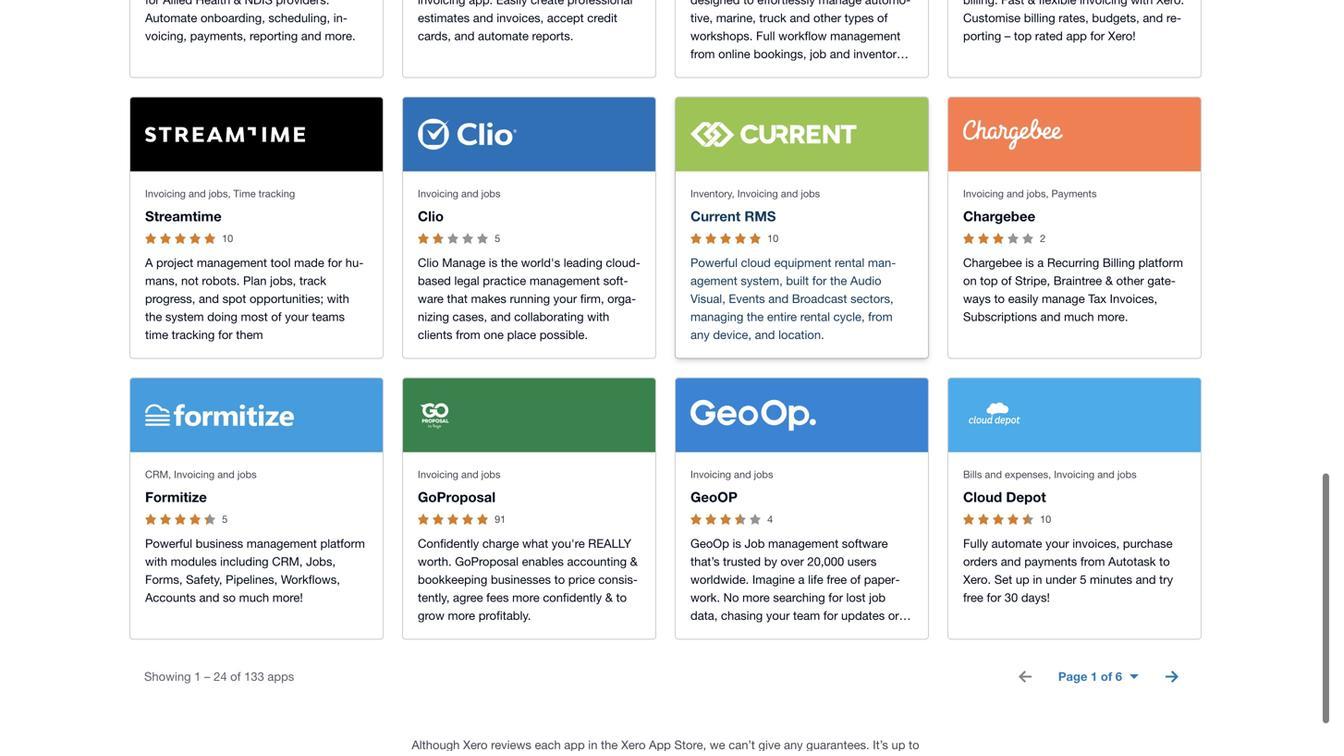 Task type: vqa. For each thing, say whether or not it's contained in the screenshot.


Task type: describe. For each thing, give the bounding box(es) containing it.
invoicing inside inventory, invoicing and jobs current rms
[[737, 188, 778, 200]]

not
[[181, 274, 199, 288]]

job
[[745, 537, 765, 551]]

what
[[522, 537, 548, 551]]

built
[[786, 274, 809, 288]]

free inside "geoop is job management software that's trusted by over 20,000 users worldwide. imagine a life free of paper work. no more searching for lost job data, chasing your team for updates or spending your weekends catching up on admin."
[[827, 573, 847, 587]]

management inside "geoop is job management software that's trusted by over 20,000 users worldwide. imagine a life free of paper work. no more searching for lost job data, chasing your team for updates or spending your weekends catching up on admin."
[[768, 537, 839, 551]]

page
[[1058, 670, 1088, 684]]

invoicing and jobs geoop
[[691, 469, 773, 506]]

software
[[842, 537, 888, 551]]

chargebee inside the invoicing and jobs, payments chargebee
[[963, 208, 1036, 225]]

system
[[165, 310, 204, 324]]

minutes
[[1090, 573, 1133, 587]]

powerful cloud equipment rental man agement system, built for the audio visual, events and broadcast sectors, managing the entire rental cycle, from any device, and location.
[[691, 256, 896, 342]]

agree
[[453, 591, 483, 605]]

invoicing inside invoicing and jobs goproposal
[[418, 469, 459, 481]]

plan
[[243, 274, 267, 288]]

apps
[[268, 670, 294, 684]]

with inside a project management tool made for hu mans, not robots. plan jobs, track progress, and spot opportunities; with the system doing most of your teams time tracking for them
[[327, 292, 349, 306]]

stripe,
[[1015, 274, 1050, 288]]

from inside powerful cloud equipment rental man agement system, built for the audio visual, events and broadcast sectors, managing the entire rental cycle, from any device, and location.
[[868, 310, 893, 324]]

and left try
[[1136, 573, 1156, 587]]

geoop
[[691, 489, 738, 506]]

that's
[[691, 555, 720, 569]]

0 horizontal spatial more
[[448, 609, 475, 623]]

for left lost
[[829, 591, 843, 605]]

confidently
[[543, 591, 602, 605]]

invoicing inside crm, invoicing and jobs formitize
[[174, 469, 215, 481]]

24
[[214, 670, 227, 684]]

1 vertical spatial rental
[[800, 310, 830, 324]]

legal
[[454, 274, 480, 288]]

firm,
[[580, 292, 604, 306]]

goproposal inside invoicing and jobs goproposal
[[418, 489, 496, 506]]

on inside chargebee is a recurring billing platform on top of stripe, braintree & other gate ways to easily manage tax invoices, subscriptions and much more.
[[963, 274, 977, 288]]

makes
[[471, 292, 506, 306]]

searching
[[773, 591, 825, 605]]

recurring
[[1047, 256, 1099, 270]]

30
[[1005, 591, 1018, 605]]

your inside the clio manage is the world's leading cloud- based legal practice management soft ware that makes running your firm, orga nizing cases, and collaborating with clients from one place possible.
[[553, 292, 577, 306]]

mans,
[[145, 256, 364, 288]]

braintree
[[1054, 274, 1102, 288]]

fully
[[963, 537, 988, 551]]

top
[[980, 274, 998, 288]]

and up entire on the right top of page
[[768, 292, 789, 306]]

jobs inside bills and expenses, invoicing and jobs cloud depot
[[1118, 469, 1137, 481]]

world's
[[521, 256, 560, 270]]

clients
[[418, 328, 453, 342]]

pagination element
[[129, 655, 1202, 700]]

leading
[[564, 256, 603, 270]]

and inside powerful business management platform with modules including crm, jobs, forms, safety, pipelines, workflows, accounts and so much more!
[[199, 591, 220, 605]]

tracking inside a project management tool made for hu mans, not robots. plan jobs, track progress, and spot opportunities; with the system doing most of your teams time tracking for them
[[172, 328, 215, 342]]

91
[[495, 514, 506, 526]]

payments
[[1025, 555, 1077, 569]]

a inside chargebee is a recurring billing platform on top of stripe, braintree & other gate ways to easily manage tax invoices, subscriptions and much more.
[[1038, 256, 1044, 270]]

more!
[[272, 591, 303, 605]]

weekends
[[771, 627, 825, 641]]

platform inside powerful business management platform with modules including crm, jobs, forms, safety, pipelines, workflows, accounts and so much more!
[[320, 537, 365, 551]]

and right bills
[[985, 469, 1002, 481]]

you're
[[552, 537, 585, 551]]

jobs inside invoicing and jobs clio
[[481, 188, 501, 200]]

clio link
[[418, 208, 444, 225]]

& inside chargebee is a recurring billing platform on top of stripe, braintree & other gate ways to easily manage tax invoices, subscriptions and much more.
[[1106, 274, 1113, 288]]

showing
[[144, 670, 191, 684]]

visual,
[[691, 292, 726, 306]]

streamtime logo image
[[145, 127, 305, 143]]

5 for ware
[[495, 233, 500, 245]]

ware
[[418, 274, 628, 306]]

to left price
[[554, 573, 565, 587]]

from inside the clio manage is the world's leading cloud- based legal practice management soft ware that makes running your firm, orga nizing cases, and collaborating with clients from one place possible.
[[456, 328, 480, 342]]

showing 1 – 24 of 133 apps
[[144, 670, 294, 684]]

doing
[[207, 310, 238, 324]]

for down doing
[[218, 328, 233, 342]]

on inside "geoop is job management software that's trusted by over 20,000 users worldwide. imagine a life free of paper work. no more searching for lost job data, chasing your team for updates or spending your weekends catching up on admin."
[[895, 627, 909, 641]]

crm, invoicing and jobs formitize
[[145, 469, 257, 506]]

progress,
[[145, 292, 195, 306]]

easily
[[1008, 292, 1039, 306]]

5 for workflows,
[[222, 514, 228, 526]]

much inside chargebee is a recurring billing platform on top of stripe, braintree & other gate ways to easily manage tax invoices, subscriptions and much more.
[[1064, 310, 1094, 324]]

try
[[1159, 573, 1173, 587]]

your up weekends
[[766, 609, 790, 623]]

1 horizontal spatial more
[[512, 591, 540, 605]]

really
[[588, 537, 631, 551]]

management inside the clio manage is the world's leading cloud- based legal practice management soft ware that makes running your firm, orga nizing cases, and collaborating with clients from one place possible.
[[530, 274, 600, 288]]

to inside chargebee is a recurring billing platform on top of stripe, braintree & other gate ways to easily manage tax invoices, subscriptions and much more.
[[994, 292, 1005, 306]]

and up invoices,
[[1098, 469, 1115, 481]]

any
[[691, 328, 710, 342]]

invoicing and jobs clio
[[418, 188, 501, 225]]

0 horizontal spatial &
[[605, 591, 613, 605]]

much inside powerful business management platform with modules including crm, jobs, forms, safety, pipelines, workflows, accounts and so much more!
[[239, 591, 269, 605]]

orders
[[963, 555, 998, 569]]

tax
[[1088, 292, 1107, 306]]

place
[[507, 328, 536, 342]]

agement
[[691, 256, 896, 288]]

page 1 of 6 button
[[1047, 663, 1150, 692]]

broadcast
[[792, 292, 847, 306]]

goproposal inside confidently charge what you're really worth.  goproposal enables accounting & bookkeeping businesses to price consis tently, agree fees more confidently & to grow more profitably.
[[455, 555, 519, 569]]

jobs inside invoicing and jobs goproposal
[[481, 469, 501, 481]]

1 horizontal spatial &
[[630, 555, 638, 569]]

subscriptions
[[963, 310, 1037, 324]]

more.
[[1098, 310, 1128, 324]]

other
[[1116, 274, 1144, 288]]

events
[[729, 292, 765, 306]]

crm, inside powerful business management platform with modules including crm, jobs, forms, safety, pipelines, workflows, accounts and so much more!
[[272, 555, 303, 569]]

bills and expenses, invoicing and jobs cloud depot
[[963, 469, 1137, 506]]

collaborating
[[514, 310, 584, 324]]

and inside invoicing and jobs clio
[[461, 188, 479, 200]]

cloud depot link
[[963, 489, 1046, 506]]

imagine
[[752, 573, 795, 587]]

management inside a project management tool made for hu mans, not robots. plan jobs, track progress, and spot opportunities; with the system doing most of your teams time tracking for them
[[197, 256, 267, 270]]

jobs inside crm, invoicing and jobs formitize
[[237, 469, 257, 481]]

and inside the clio manage is the world's leading cloud- based legal practice management soft ware that makes running your firm, orga nizing cases, and collaborating with clients from one place possible.
[[491, 310, 511, 324]]

powerful for modules
[[145, 537, 192, 551]]

updates
[[841, 609, 885, 623]]

accounts
[[145, 591, 196, 605]]

so
[[223, 591, 236, 605]]

page 1 of 6
[[1058, 670, 1122, 684]]

by
[[764, 555, 777, 569]]

for right team
[[823, 609, 838, 623]]

clio inside invoicing and jobs clio
[[418, 208, 444, 225]]

chasing
[[721, 609, 763, 623]]

invoices,
[[1110, 292, 1158, 306]]

equipment
[[774, 256, 831, 270]]

possible.
[[540, 328, 588, 342]]

chargebee inside chargebee is a recurring billing platform on top of stripe, braintree & other gate ways to easily manage tax invoices, subscriptions and much more.
[[963, 256, 1022, 270]]

made
[[294, 256, 324, 270]]

most
[[241, 310, 268, 324]]

charge
[[482, 537, 519, 551]]

platform inside chargebee is a recurring billing platform on top of stripe, braintree & other gate ways to easily manage tax invoices, subscriptions and much more.
[[1139, 256, 1183, 270]]

the inside the clio manage is the world's leading cloud- based legal practice management soft ware that makes running your firm, orga nizing cases, and collaborating with clients from one place possible.
[[501, 256, 518, 270]]

for inside powerful cloud equipment rental man agement system, built for the audio visual, events and broadcast sectors, managing the entire rental cycle, from any device, and location.
[[812, 274, 827, 288]]

is for ways
[[1026, 256, 1034, 270]]

of inside "geoop is job management software that's trusted by over 20,000 users worldwide. imagine a life free of paper work. no more searching for lost job data, chasing your team for updates or spending your weekends catching up on admin."
[[850, 573, 861, 587]]

and inside chargebee is a recurring billing platform on top of stripe, braintree & other gate ways to easily manage tax invoices, subscriptions and much more.
[[1041, 310, 1061, 324]]

jobs inside inventory, invoicing and jobs current rms
[[801, 188, 820, 200]]

pipelines,
[[226, 573, 278, 587]]

nizing
[[418, 292, 636, 324]]

manage
[[1042, 292, 1085, 306]]

and inside crm, invoicing and jobs formitize
[[217, 469, 235, 481]]



Task type: locate. For each thing, give the bounding box(es) containing it.
cloud depot logo image
[[963, 400, 1026, 431]]

up inside "geoop is job management software that's trusted by over 20,000 users worldwide. imagine a life free of paper work. no more searching for lost job data, chasing your team for updates or spending your weekends catching up on admin."
[[878, 627, 892, 641]]

4
[[767, 514, 773, 526]]

with up teams
[[327, 292, 349, 306]]

payments
[[1052, 188, 1097, 200]]

and inside invoicing and jobs geoop
[[734, 469, 751, 481]]

1 horizontal spatial 1
[[1091, 670, 1098, 684]]

formitize link
[[145, 489, 207, 506]]

automate
[[992, 537, 1042, 551]]

trusted
[[723, 555, 761, 569]]

2 horizontal spatial &
[[1106, 274, 1113, 288]]

manage
[[442, 256, 486, 270]]

formitize
[[145, 489, 207, 506]]

free right 'life'
[[827, 573, 847, 587]]

2 1 from the left
[[1091, 670, 1098, 684]]

and
[[189, 188, 206, 200], [461, 188, 479, 200], [781, 188, 798, 200], [1007, 188, 1024, 200], [199, 292, 219, 306], [768, 292, 789, 306], [491, 310, 511, 324], [1041, 310, 1061, 324], [755, 328, 775, 342], [217, 469, 235, 481], [461, 469, 479, 481], [734, 469, 751, 481], [985, 469, 1002, 481], [1098, 469, 1115, 481], [1001, 555, 1021, 569], [1136, 573, 1156, 587], [199, 591, 220, 605]]

and up the one
[[491, 310, 511, 324]]

1 for of
[[1091, 670, 1098, 684]]

track
[[299, 274, 326, 288]]

free inside fully automate your invoices, purchase orders and payments from autotask to xero. set up in under 5 minutes and try free for 30 days!
[[963, 591, 984, 605]]

jobs, for ways
[[1027, 188, 1049, 200]]

of inside chargebee is a recurring billing platform on top of stripe, braintree & other gate ways to easily manage tax invoices, subscriptions and much more.
[[1001, 274, 1012, 288]]

1 vertical spatial a
[[798, 573, 805, 587]]

0 vertical spatial tracking
[[259, 188, 295, 200]]

2 horizontal spatial with
[[587, 310, 609, 324]]

more inside "geoop is job management software that's trusted by over 20,000 users worldwide. imagine a life free of paper work. no more searching for lost job data, chasing your team for updates or spending your weekends catching up on admin."
[[742, 591, 770, 605]]

0 vertical spatial free
[[827, 573, 847, 587]]

0 vertical spatial from
[[868, 310, 893, 324]]

tently,
[[418, 573, 638, 605]]

businesses
[[491, 573, 551, 587]]

0 horizontal spatial on
[[895, 627, 909, 641]]

2 horizontal spatial more
[[742, 591, 770, 605]]

0 horizontal spatial 5
[[222, 514, 228, 526]]

cycle,
[[834, 310, 865, 324]]

invoicing up rms
[[737, 188, 778, 200]]

invoicing up geoop link at bottom right
[[691, 469, 731, 481]]

clio up based
[[418, 256, 439, 270]]

1 vertical spatial &
[[630, 555, 638, 569]]

clio up manage
[[418, 208, 444, 225]]

0 horizontal spatial a
[[798, 573, 805, 587]]

invoicing inside bills and expenses, invoicing and jobs cloud depot
[[1054, 469, 1095, 481]]

free down xero.
[[963, 591, 984, 605]]

of up lost
[[850, 573, 861, 587]]

management up over
[[768, 537, 839, 551]]

of inside a project management tool made for hu mans, not robots. plan jobs, track progress, and spot opportunities; with the system doing most of your teams time tracking for them
[[271, 310, 282, 324]]

robots.
[[202, 274, 240, 288]]

management inside powerful business management platform with modules including crm, jobs, forms, safety, pipelines, workflows, accounts and so much more!
[[247, 537, 317, 551]]

1 horizontal spatial tracking
[[259, 188, 295, 200]]

that
[[447, 292, 468, 306]]

1 horizontal spatial a
[[1038, 256, 1044, 270]]

jobs, left payments
[[1027, 188, 1049, 200]]

1 vertical spatial with
[[587, 310, 609, 324]]

gate
[[1148, 274, 1176, 288]]

for left hu
[[328, 256, 342, 270]]

with
[[327, 292, 349, 306], [587, 310, 609, 324], [145, 555, 167, 569]]

0 vertical spatial powerful
[[691, 256, 738, 270]]

jobs, inside the invoicing and jobs, payments chargebee
[[1027, 188, 1049, 200]]

with down firm,
[[587, 310, 609, 324]]

jobs, left time
[[209, 188, 231, 200]]

1 right page
[[1091, 670, 1098, 684]]

0 vertical spatial &
[[1106, 274, 1113, 288]]

your down opportunities;
[[285, 310, 309, 324]]

tool
[[270, 256, 291, 270]]

goproposal up the confidently
[[418, 489, 496, 506]]

rental down broadcast
[[800, 310, 830, 324]]

including
[[220, 555, 269, 569]]

5 up business
[[222, 514, 228, 526]]

0 vertical spatial platform
[[1139, 256, 1183, 270]]

tracking right time
[[259, 188, 295, 200]]

invoicing inside the invoicing and jobs, payments chargebee
[[963, 188, 1004, 200]]

0 horizontal spatial much
[[239, 591, 269, 605]]

workflows,
[[281, 573, 340, 587]]

man
[[868, 256, 896, 270]]

users
[[848, 555, 877, 569]]

0 horizontal spatial tracking
[[172, 328, 215, 342]]

of inside popup button
[[1101, 670, 1112, 684]]

invoicing up goproposal link
[[418, 469, 459, 481]]

0 horizontal spatial up
[[878, 627, 892, 641]]

20,000
[[807, 555, 844, 569]]

management down leading at the top of page
[[530, 274, 600, 288]]

up inside fully automate your invoices, purchase orders and payments from autotask to xero. set up in under 5 minutes and try free for 30 days!
[[1016, 573, 1030, 587]]

catching
[[828, 627, 874, 641]]

1 vertical spatial chargebee
[[963, 256, 1022, 270]]

up left in
[[1016, 573, 1030, 587]]

5 inside fully automate your invoices, purchase orders and payments from autotask to xero. set up in under 5 minutes and try free for 30 days!
[[1080, 573, 1087, 587]]

to inside fully automate your invoices, purchase orders and payments from autotask to xero. set up in under 5 minutes and try free for 30 days!
[[1159, 555, 1170, 569]]

jobs down clio logo
[[481, 188, 501, 200]]

or
[[888, 609, 899, 623]]

powerful inside powerful cloud equipment rental man agement system, built for the audio visual, events and broadcast sectors, managing the entire rental cycle, from any device, and location.
[[691, 256, 738, 270]]

and down formitize logo
[[217, 469, 235, 481]]

0 horizontal spatial crm,
[[145, 469, 171, 481]]

is inside the clio manage is the world's leading cloud- based legal practice management soft ware that makes running your firm, orga nizing cases, and collaborating with clients from one place possible.
[[489, 256, 498, 270]]

2 chargebee from the top
[[963, 256, 1022, 270]]

from inside fully automate your invoices, purchase orders and payments from autotask to xero. set up in under 5 minutes and try free for 30 days!
[[1081, 555, 1105, 569]]

is for life
[[733, 537, 741, 551]]

bookkeeping
[[418, 573, 488, 587]]

1 vertical spatial much
[[239, 591, 269, 605]]

2 vertical spatial &
[[605, 591, 613, 605]]

project
[[156, 256, 193, 270]]

and inside a project management tool made for hu mans, not robots. plan jobs, track progress, and spot opportunities; with the system doing most of your teams time tracking for them
[[199, 292, 219, 306]]

invoicing inside invoicing and jobs geoop
[[691, 469, 731, 481]]

rms
[[745, 208, 776, 225]]

rental up audio
[[835, 256, 865, 270]]

cases,
[[453, 310, 487, 324]]

a
[[145, 256, 153, 270]]

jobs, for and
[[209, 188, 231, 200]]

goproposal app logo image
[[418, 400, 453, 431]]

and down the automate
[[1001, 555, 1021, 569]]

&
[[1106, 274, 1113, 288], [630, 555, 638, 569], [605, 591, 613, 605]]

price
[[568, 573, 595, 587]]

and up 'chargebee' link on the top of page
[[1007, 188, 1024, 200]]

confidently
[[418, 537, 479, 551]]

to down consis
[[616, 591, 627, 605]]

free
[[827, 573, 847, 587], [963, 591, 984, 605]]

management
[[197, 256, 267, 270], [530, 274, 600, 288], [247, 537, 317, 551], [768, 537, 839, 551]]

2 vertical spatial from
[[1081, 555, 1105, 569]]

the up time
[[145, 310, 162, 324]]

jobs, inside invoicing and jobs, time tracking streamtime
[[209, 188, 231, 200]]

& down 'billing'
[[1106, 274, 1113, 288]]

1 horizontal spatial up
[[1016, 573, 1030, 587]]

0 vertical spatial up
[[1016, 573, 1030, 587]]

more up the "chasing"
[[742, 591, 770, 605]]

1 chargebee from the top
[[963, 208, 1036, 225]]

is up stripe,
[[1026, 256, 1034, 270]]

from down cases,
[[456, 328, 480, 342]]

geoop logo image
[[691, 400, 816, 431]]

1 horizontal spatial with
[[327, 292, 349, 306]]

powerful up the modules
[[145, 537, 192, 551]]

crm, up formitize link
[[145, 469, 171, 481]]

more down "businesses"
[[512, 591, 540, 605]]

clio inside the clio manage is the world's leading cloud- based legal practice management soft ware that makes running your firm, orga nizing cases, and collaborating with clients from one place possible.
[[418, 256, 439, 270]]

10
[[222, 233, 233, 245], [767, 233, 779, 245], [1040, 514, 1051, 526]]

0 horizontal spatial free
[[827, 573, 847, 587]]

cloud
[[963, 489, 1002, 506]]

crm,
[[145, 469, 171, 481], [272, 555, 303, 569]]

entire
[[767, 310, 797, 324]]

0 vertical spatial chargebee
[[963, 208, 1036, 225]]

enables
[[522, 555, 564, 569]]

for inside fully automate your invoices, purchase orders and payments from autotask to xero. set up in under 5 minutes and try free for 30 days!
[[987, 591, 1001, 605]]

chargebee is a recurring billing platform on top of stripe, braintree & other gate ways to easily manage tax invoices, subscriptions and much more.
[[963, 256, 1183, 324]]

0 vertical spatial much
[[1064, 310, 1094, 324]]

over
[[781, 555, 804, 569]]

for up broadcast
[[812, 274, 827, 288]]

platform up jobs,
[[320, 537, 365, 551]]

0 horizontal spatial 10
[[222, 233, 233, 245]]

0 vertical spatial with
[[327, 292, 349, 306]]

and up goproposal link
[[461, 469, 479, 481]]

invoicing and jobs, time tracking streamtime
[[145, 188, 295, 225]]

2 horizontal spatial is
[[1026, 256, 1034, 270]]

0 horizontal spatial platform
[[320, 537, 365, 551]]

invoices,
[[1073, 537, 1120, 551]]

1
[[194, 670, 201, 684], [1091, 670, 1098, 684]]

much down 'manage'
[[1064, 310, 1094, 324]]

confidently charge what you're really worth.  goproposal enables accounting & bookkeeping businesses to price consis tently, agree fees more confidently & to grow more profitably.
[[418, 537, 638, 623]]

opportunities;
[[250, 292, 324, 306]]

2
[[1040, 233, 1046, 245]]

0 vertical spatial 5
[[495, 233, 500, 245]]

1 1 from the left
[[194, 670, 201, 684]]

and down safety,
[[199, 591, 220, 605]]

1 vertical spatial tracking
[[172, 328, 215, 342]]

10 down rms
[[767, 233, 779, 245]]

jobs, inside a project management tool made for hu mans, not robots. plan jobs, track progress, and spot opportunities; with the system doing most of your teams time tracking for them
[[270, 274, 296, 288]]

0 horizontal spatial rental
[[800, 310, 830, 324]]

jobs down formitize logo
[[237, 469, 257, 481]]

time
[[233, 188, 256, 200]]

expenses,
[[1005, 469, 1051, 481]]

the down events
[[747, 310, 764, 324]]

management up robots. at the top left of the page
[[197, 256, 267, 270]]

tracking down system
[[172, 328, 215, 342]]

crm, inside crm, invoicing and jobs formitize
[[145, 469, 171, 481]]

133
[[244, 670, 264, 684]]

with inside powerful business management platform with modules including crm, jobs, forms, safety, pipelines, workflows, accounts and so much more!
[[145, 555, 167, 569]]

and down 'manage'
[[1041, 310, 1061, 324]]

2 horizontal spatial 10
[[1040, 514, 1051, 526]]

10 for mans,
[[222, 233, 233, 245]]

lost
[[846, 591, 866, 605]]

with inside the clio manage is the world's leading cloud- based legal practice management soft ware that makes running your firm, orga nizing cases, and collaborating with clients from one place possible.
[[587, 310, 609, 324]]

days!
[[1021, 591, 1050, 605]]

invoicing inside invoicing and jobs, time tracking streamtime
[[145, 188, 186, 200]]

invoicing inside invoicing and jobs clio
[[418, 188, 459, 200]]

safety,
[[186, 573, 222, 587]]

job
[[869, 591, 886, 605]]

geoop
[[691, 537, 729, 551]]

to
[[994, 292, 1005, 306], [1159, 555, 1170, 569], [554, 573, 565, 587], [616, 591, 627, 605]]

and down clio logo
[[461, 188, 479, 200]]

invoicing up 'chargebee' link on the top of page
[[963, 188, 1004, 200]]

management up 'including'
[[247, 537, 317, 551]]

invoicing up streamtime link
[[145, 188, 186, 200]]

and down entire on the right top of page
[[755, 328, 775, 342]]

2 vertical spatial with
[[145, 555, 167, 569]]

the up broadcast
[[830, 274, 847, 288]]

jobs up goproposal link
[[481, 469, 501, 481]]

10 down depot
[[1040, 514, 1051, 526]]

1 horizontal spatial 10
[[767, 233, 779, 245]]

1 vertical spatial powerful
[[145, 537, 192, 551]]

more
[[512, 591, 540, 605], [742, 591, 770, 605], [448, 609, 475, 623]]

5 right under
[[1080, 573, 1087, 587]]

1 clio from the top
[[418, 208, 444, 225]]

and inside inventory, invoicing and jobs current rms
[[781, 188, 798, 200]]

0 horizontal spatial powerful
[[145, 537, 192, 551]]

your inside fully automate your invoices, purchase orders and payments from autotask to xero. set up in under 5 minutes and try free for 30 days!
[[1046, 537, 1069, 551]]

0 vertical spatial goproposal
[[418, 489, 496, 506]]

of right '24'
[[230, 670, 241, 684]]

1 horizontal spatial jobs,
[[270, 274, 296, 288]]

jobs, down tool
[[270, 274, 296, 288]]

1 horizontal spatial is
[[733, 537, 741, 551]]

& down consis
[[605, 591, 613, 605]]

1 horizontal spatial rental
[[835, 256, 865, 270]]

from down invoices,
[[1081, 555, 1105, 569]]

1 horizontal spatial free
[[963, 591, 984, 605]]

1 horizontal spatial on
[[963, 274, 977, 288]]

of left 6
[[1101, 670, 1112, 684]]

is up practice
[[489, 256, 498, 270]]

0 horizontal spatial with
[[145, 555, 167, 569]]

1 vertical spatial crm,
[[272, 555, 303, 569]]

geoop link
[[691, 489, 738, 506]]

1 vertical spatial clio
[[418, 256, 439, 270]]

your
[[553, 292, 577, 306], [285, 310, 309, 324], [1046, 537, 1069, 551], [766, 609, 790, 623], [744, 627, 767, 641]]

chargebee link
[[963, 208, 1036, 225]]

data,
[[691, 609, 718, 623]]

1 horizontal spatial crm,
[[272, 555, 303, 569]]

geoop is job management software that's trusted by over 20,000 users worldwide. imagine a life free of paper work. no more searching for lost job data, chasing your team for updates or spending your weekends catching up on admin.
[[691, 537, 909, 659]]

your up "payments"
[[1046, 537, 1069, 551]]

1 horizontal spatial 5
[[495, 233, 500, 245]]

1 vertical spatial up
[[878, 627, 892, 641]]

device,
[[713, 328, 752, 342]]

powerful for agement
[[691, 256, 738, 270]]

on down or
[[895, 627, 909, 641]]

invoicing right "expenses,"
[[1054, 469, 1095, 481]]

is inside chargebee is a recurring billing platform on top of stripe, braintree & other gate ways to easily manage tax invoices, subscriptions and much more.
[[1026, 256, 1034, 270]]

and down robots. at the top left of the page
[[199, 292, 219, 306]]

a inside "geoop is job management software that's trusted by over 20,000 users worldwide. imagine a life free of paper work. no more searching for lost job data, chasing your team for updates or spending your weekends catching up on admin."
[[798, 573, 805, 587]]

modules
[[171, 555, 217, 569]]

1 for –
[[194, 670, 201, 684]]

powerful inside powerful business management platform with modules including crm, jobs, forms, safety, pipelines, workflows, accounts and so much more!
[[145, 537, 192, 551]]

work.
[[691, 573, 900, 605]]

0 horizontal spatial jobs,
[[209, 188, 231, 200]]

10 for payments
[[1040, 514, 1051, 526]]

and inside invoicing and jobs, time tracking streamtime
[[189, 188, 206, 200]]

a up stripe,
[[1038, 256, 1044, 270]]

forms,
[[145, 573, 183, 587]]

the inside a project management tool made for hu mans, not robots. plan jobs, track progress, and spot opportunities; with the system doing most of your teams time tracking for them
[[145, 310, 162, 324]]

1 horizontal spatial powerful
[[691, 256, 738, 270]]

teams
[[312, 310, 345, 324]]

your down the "chasing"
[[744, 627, 767, 641]]

0 vertical spatial rental
[[835, 256, 865, 270]]

and down current rms logo
[[781, 188, 798, 200]]

invoicing up clio link
[[418, 188, 459, 200]]

1 vertical spatial 5
[[222, 514, 228, 526]]

worth.
[[418, 555, 452, 569]]

a left 'life'
[[798, 573, 805, 587]]

1 inside page 1 of 6 popup button
[[1091, 670, 1098, 684]]

10 for built
[[767, 233, 779, 245]]

rental
[[835, 256, 865, 270], [800, 310, 830, 324]]

on left top
[[963, 274, 977, 288]]

audio
[[850, 274, 882, 288]]

current rms logo image
[[691, 122, 857, 147]]

ways
[[963, 274, 1176, 306]]

admin.
[[691, 645, 727, 659]]

formitize logo image
[[145, 405, 294, 427]]

chargebee logo image
[[963, 119, 1063, 150]]

and up geoop
[[734, 469, 751, 481]]

1 horizontal spatial from
[[868, 310, 893, 324]]

2 vertical spatial 5
[[1080, 573, 1087, 587]]

current
[[691, 208, 741, 225]]

based
[[418, 274, 451, 288]]

to up try
[[1159, 555, 1170, 569]]

the up practice
[[501, 256, 518, 270]]

jobs inside invoicing and jobs geoop
[[754, 469, 773, 481]]

1 vertical spatial free
[[963, 591, 984, 605]]

streamtime link
[[145, 208, 222, 225]]

clio logo image
[[418, 119, 517, 150]]

jobs up purchase
[[1118, 469, 1137, 481]]

0 horizontal spatial from
[[456, 328, 480, 342]]

2 clio from the top
[[418, 256, 439, 270]]

2 horizontal spatial 5
[[1080, 573, 1087, 587]]

and up streamtime link
[[189, 188, 206, 200]]

5 up practice
[[495, 233, 500, 245]]

2 horizontal spatial from
[[1081, 555, 1105, 569]]

0 horizontal spatial is
[[489, 256, 498, 270]]

jobs up equipment
[[801, 188, 820, 200]]

1 horizontal spatial platform
[[1139, 256, 1183, 270]]

from down sectors,
[[868, 310, 893, 324]]

0 vertical spatial crm,
[[145, 469, 171, 481]]

1 vertical spatial goproposal
[[455, 555, 519, 569]]

inventory, invoicing and jobs current rms
[[691, 188, 820, 225]]

0 vertical spatial on
[[963, 274, 977, 288]]

crm, up workflows,
[[272, 555, 303, 569]]

your inside a project management tool made for hu mans, not robots. plan jobs, track progress, and spot opportunities; with the system doing most of your teams time tracking for them
[[285, 310, 309, 324]]

with up forms,
[[145, 555, 167, 569]]

1 vertical spatial platform
[[320, 537, 365, 551]]

and inside the invoicing and jobs, payments chargebee
[[1007, 188, 1024, 200]]

in
[[1033, 573, 1042, 587]]

inventory,
[[691, 188, 735, 200]]

next page image
[[1154, 659, 1191, 696]]

1 vertical spatial from
[[456, 328, 480, 342]]

0 vertical spatial a
[[1038, 256, 1044, 270]]

1 horizontal spatial much
[[1064, 310, 1094, 324]]

on
[[963, 274, 977, 288], [895, 627, 909, 641]]

& up consis
[[630, 555, 638, 569]]

0 horizontal spatial 1
[[194, 670, 201, 684]]

previous page image
[[1007, 659, 1044, 696]]

tracking inside invoicing and jobs, time tracking streamtime
[[259, 188, 295, 200]]

1 vertical spatial on
[[895, 627, 909, 641]]

10 down invoicing and jobs, time tracking streamtime
[[222, 233, 233, 245]]

invoicing up formitize
[[174, 469, 215, 481]]

jobs up the 4
[[754, 469, 773, 481]]

0 vertical spatial clio
[[418, 208, 444, 225]]

much down 'pipelines,' on the left
[[239, 591, 269, 605]]

and inside invoicing and jobs goproposal
[[461, 469, 479, 481]]

more down agree
[[448, 609, 475, 623]]

of right top
[[1001, 274, 1012, 288]]

is inside "geoop is job management software that's trusted by over 20,000 users worldwide. imagine a life free of paper work. no more searching for lost job data, chasing your team for updates or spending your weekends catching up on admin."
[[733, 537, 741, 551]]

cloud-
[[606, 256, 640, 270]]

1 left –
[[194, 670, 201, 684]]

platform up the gate
[[1139, 256, 1183, 270]]

2 horizontal spatial jobs,
[[1027, 188, 1049, 200]]



